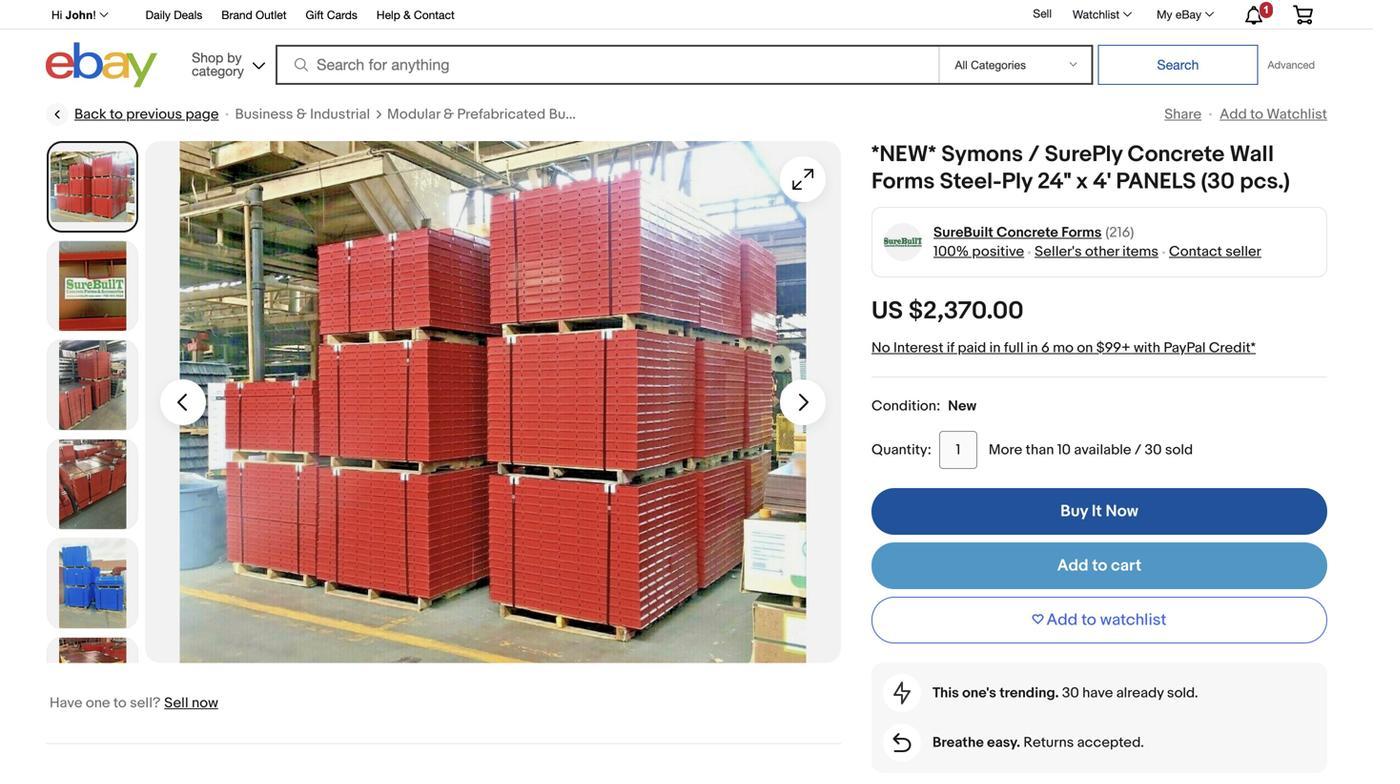 Task type: describe. For each thing, give the bounding box(es) containing it.
1 button
[[1228, 1, 1278, 28]]

watchlist
[[1100, 610, 1167, 630]]

100%
[[934, 243, 969, 260]]

brand outlet
[[221, 8, 287, 21]]

quantity:
[[872, 442, 931, 459]]

this one's trending. 30 have already sold.
[[933, 685, 1198, 702]]

hi john !
[[51, 9, 96, 21]]

returns
[[1023, 734, 1074, 751]]

outlet
[[256, 8, 287, 21]]

10
[[1057, 442, 1071, 459]]

surebuilt concrete forms (216)
[[934, 224, 1134, 241]]

Quantity: text field
[[939, 431, 977, 469]]

shop by category banner
[[41, 0, 1327, 92]]

cart
[[1111, 556, 1142, 576]]

now
[[192, 695, 218, 712]]

add to watchlist
[[1220, 106, 1327, 123]]

buy
[[1060, 502, 1088, 522]]

full
[[1004, 339, 1024, 357]]

share button
[[1164, 106, 1202, 123]]

with
[[1134, 339, 1160, 357]]

!
[[93, 9, 96, 21]]

to for cart
[[1092, 556, 1107, 576]]

shop by category
[[192, 50, 244, 79]]

& for industrial
[[296, 106, 307, 123]]

no interest if paid in full in 6 mo on $99+ with paypal credit* link
[[872, 339, 1256, 357]]

by
[[227, 50, 242, 65]]

seller's other items
[[1035, 243, 1159, 260]]

hi
[[51, 9, 62, 21]]

brand outlet link
[[221, 5, 287, 26]]

buildings
[[549, 106, 609, 123]]

1 vertical spatial sell
[[164, 695, 188, 712]]

seller's
[[1035, 243, 1082, 260]]

& for contact
[[403, 8, 411, 21]]

*new* symons / sureply concrete wall forms steel-ply 24" x 4' panels (30 pcs.)
[[872, 141, 1290, 195]]

1 vertical spatial concrete
[[997, 224, 1058, 241]]

breathe
[[933, 734, 984, 751]]

contact inside account navigation
[[414, 8, 455, 21]]

paid
[[958, 339, 986, 357]]

no interest if paid in full in 6 mo on $99+ with paypal credit*
[[872, 339, 1256, 357]]

add to cart link
[[872, 543, 1327, 589]]

ply
[[1002, 168, 1032, 195]]

add for add to cart
[[1057, 556, 1089, 576]]

no
[[872, 339, 890, 357]]

$99+
[[1096, 339, 1131, 357]]

1 vertical spatial 30
[[1062, 685, 1079, 702]]

trending.
[[1000, 685, 1059, 702]]

page
[[185, 106, 219, 123]]

positive
[[972, 243, 1024, 260]]

sell?
[[130, 695, 160, 712]]

x
[[1076, 168, 1088, 195]]

to right 'one' in the left of the page
[[113, 695, 127, 712]]

advanced link
[[1258, 46, 1324, 84]]

contact seller link
[[1169, 243, 1261, 260]]

have
[[1082, 685, 1113, 702]]

1
[[1263, 4, 1269, 16]]

picture 3 of 9 image
[[48, 340, 137, 430]]

wall
[[1230, 141, 1274, 168]]

my
[[1157, 8, 1172, 21]]

picture 2 of 9 image
[[48, 241, 137, 331]]

back to previous page
[[74, 106, 219, 123]]

1 in from the left
[[989, 339, 1001, 357]]

symons
[[941, 141, 1023, 168]]

1 horizontal spatial contact
[[1169, 243, 1222, 260]]

*new* symons / sureply concrete wall forms steel-ply 24" x 4' panels (30 pcs.)  - picture 1 of 9 image
[[145, 141, 841, 663]]

accepted.
[[1077, 734, 1144, 751]]

to for watchlist
[[1081, 610, 1096, 630]]

contact seller
[[1169, 243, 1261, 260]]

add to watchlist
[[1047, 610, 1167, 630]]

$2,370.00
[[909, 297, 1024, 326]]

daily deals link
[[146, 5, 202, 26]]

buy it now
[[1060, 502, 1138, 522]]

prefabricated
[[457, 106, 546, 123]]

more
[[989, 442, 1022, 459]]

gift cards
[[306, 8, 358, 21]]

shop
[[192, 50, 223, 65]]

already
[[1116, 685, 1164, 702]]

add to watchlist link
[[1220, 106, 1327, 123]]

sureply
[[1045, 141, 1123, 168]]

items
[[1122, 243, 1159, 260]]

one's
[[962, 685, 996, 702]]

interest
[[893, 339, 944, 357]]

add for add to watchlist
[[1047, 610, 1078, 630]]

none submit inside the shop by category banner
[[1098, 45, 1258, 85]]

1 horizontal spatial forms
[[1061, 224, 1102, 241]]

/ inside the *new* symons / sureply concrete wall forms steel-ply 24" x 4' panels (30 pcs.)
[[1028, 141, 1040, 168]]

mo
[[1053, 339, 1074, 357]]



Task type: vqa. For each thing, say whether or not it's contained in the screenshot.
Ruby in the left of the page
no



Task type: locate. For each thing, give the bounding box(es) containing it.
100% positive
[[934, 243, 1024, 260]]

help & contact link
[[377, 5, 455, 26]]

None submit
[[1098, 45, 1258, 85]]

business & industrial link
[[235, 105, 370, 124]]

1 horizontal spatial in
[[1027, 339, 1038, 357]]

back to previous page link
[[46, 103, 219, 126]]

6
[[1041, 339, 1050, 357]]

& inside "link"
[[443, 106, 454, 123]]

steel-
[[940, 168, 1002, 195]]

24"
[[1037, 168, 1071, 195]]

(30
[[1201, 168, 1235, 195]]

0 horizontal spatial in
[[989, 339, 1001, 357]]

other
[[1085, 243, 1119, 260]]

add to cart
[[1057, 556, 1142, 576]]

1 vertical spatial /
[[1135, 442, 1142, 459]]

& for prefabricated
[[443, 106, 454, 123]]

4'
[[1093, 168, 1111, 195]]

one
[[86, 695, 110, 712]]

add inside add to watchlist "button"
[[1047, 610, 1078, 630]]

watchlist right sell link
[[1073, 8, 1120, 21]]

sell
[[1033, 7, 1052, 20], [164, 695, 188, 712]]

daily
[[146, 8, 171, 21]]

0 horizontal spatial sell
[[164, 695, 188, 712]]

watchlist inside account navigation
[[1073, 8, 1120, 21]]

in
[[989, 339, 1001, 357], [1027, 339, 1038, 357]]

your shopping cart image
[[1292, 5, 1314, 24]]

advanced
[[1268, 59, 1315, 71]]

sell link
[[1025, 7, 1060, 20]]

in left 6
[[1027, 339, 1038, 357]]

& right business
[[296, 106, 307, 123]]

sell left now
[[164, 695, 188, 712]]

100% positive link
[[934, 243, 1024, 260]]

to inside add to watchlist "button"
[[1081, 610, 1096, 630]]

0 vertical spatial sell
[[1033, 7, 1052, 20]]

to for previous
[[110, 106, 123, 123]]

buy it now link
[[872, 488, 1327, 535]]

condition:
[[872, 398, 940, 415]]

0 vertical spatial /
[[1028, 141, 1040, 168]]

daily deals
[[146, 8, 202, 21]]

1 horizontal spatial concrete
[[1128, 141, 1225, 168]]

0 horizontal spatial forms
[[872, 168, 935, 195]]

1 horizontal spatial &
[[403, 8, 411, 21]]

with details__icon image left this
[[893, 682, 911, 705]]

to for watchlist
[[1250, 106, 1263, 123]]

breathe easy. returns accepted.
[[933, 734, 1144, 751]]

1 vertical spatial contact
[[1169, 243, 1222, 260]]

modular & prefabricated buildings
[[387, 106, 609, 123]]

ebay
[[1176, 8, 1201, 21]]

surebuilt
[[934, 224, 993, 241]]

have one to sell? sell now
[[50, 695, 218, 712]]

1 horizontal spatial sell
[[1033, 7, 1052, 20]]

industrial
[[310, 106, 370, 123]]

watchlist down advanced link
[[1267, 106, 1327, 123]]

picture 4 of 9 image
[[48, 440, 137, 529]]

add for add to watchlist
[[1220, 106, 1247, 123]]

&
[[403, 8, 411, 21], [296, 106, 307, 123], [443, 106, 454, 123]]

30 left sold
[[1145, 442, 1162, 459]]

category
[[192, 63, 244, 79]]

0 vertical spatial forms
[[872, 168, 935, 195]]

us $2,370.00
[[872, 297, 1024, 326]]

panels
[[1116, 168, 1196, 195]]

1 horizontal spatial /
[[1135, 442, 1142, 459]]

my ebay link
[[1146, 3, 1222, 26]]

Search for anything text field
[[279, 47, 935, 83]]

available
[[1074, 442, 1131, 459]]

watchlist link
[[1062, 3, 1141, 26]]

this
[[933, 685, 959, 702]]

contact left the seller
[[1169, 243, 1222, 260]]

0 vertical spatial 30
[[1145, 442, 1162, 459]]

surebuilt concrete forms link
[[934, 223, 1102, 242]]

to left the watchlist
[[1081, 610, 1096, 630]]

deals
[[174, 8, 202, 21]]

to
[[110, 106, 123, 123], [1250, 106, 1263, 123], [1092, 556, 1107, 576], [1081, 610, 1096, 630], [113, 695, 127, 712]]

add inside add to cart "link"
[[1057, 556, 1089, 576]]

it
[[1092, 502, 1102, 522]]

with details__icon image
[[893, 682, 911, 705], [893, 733, 911, 752]]

condition: new
[[872, 398, 977, 415]]

forms up surebuilt concrete forms icon
[[872, 168, 935, 195]]

1 vertical spatial with details__icon image
[[893, 733, 911, 752]]

(216)
[[1106, 224, 1134, 241]]

now
[[1106, 502, 1138, 522]]

contact right help
[[414, 8, 455, 21]]

contact
[[414, 8, 455, 21], [1169, 243, 1222, 260]]

1 horizontal spatial 30
[[1145, 442, 1162, 459]]

cards
[[327, 8, 358, 21]]

with details__icon image for this
[[893, 682, 911, 705]]

sell inside account navigation
[[1033, 7, 1052, 20]]

0 horizontal spatial concrete
[[997, 224, 1058, 241]]

0 vertical spatial concrete
[[1128, 141, 1225, 168]]

on
[[1077, 339, 1093, 357]]

business
[[235, 106, 293, 123]]

concrete up positive
[[997, 224, 1058, 241]]

to right back
[[110, 106, 123, 123]]

/ right available
[[1135, 442, 1142, 459]]

picture 1 of 9 image
[[49, 143, 136, 231]]

watchlist
[[1073, 8, 1120, 21], [1267, 106, 1327, 123]]

if
[[947, 339, 954, 357]]

to inside add to cart "link"
[[1092, 556, 1107, 576]]

& right modular
[[443, 106, 454, 123]]

0 horizontal spatial &
[[296, 106, 307, 123]]

with details__icon image left breathe
[[893, 733, 911, 752]]

account navigation
[[41, 0, 1327, 30]]

0 horizontal spatial contact
[[414, 8, 455, 21]]

modular
[[387, 106, 440, 123]]

0 vertical spatial contact
[[414, 8, 455, 21]]

sell now link
[[164, 695, 218, 712]]

help & contact
[[377, 8, 455, 21]]

john
[[65, 9, 93, 21]]

sold
[[1165, 442, 1193, 459]]

2 vertical spatial add
[[1047, 610, 1078, 630]]

surebuilt concrete forms image
[[883, 223, 923, 262]]

modular & prefabricated buildings link
[[387, 105, 609, 124]]

add
[[1220, 106, 1247, 123], [1057, 556, 1089, 576], [1047, 610, 1078, 630]]

& right help
[[403, 8, 411, 21]]

in left full
[[989, 339, 1001, 357]]

share
[[1164, 106, 1202, 123]]

0 horizontal spatial watchlist
[[1073, 8, 1120, 21]]

1 vertical spatial watchlist
[[1267, 106, 1327, 123]]

0 vertical spatial add
[[1220, 106, 1247, 123]]

1 horizontal spatial watchlist
[[1267, 106, 1327, 123]]

picture 5 of 9 image
[[48, 539, 137, 628]]

0 vertical spatial watchlist
[[1073, 8, 1120, 21]]

seller's other items link
[[1035, 243, 1159, 260]]

gift
[[306, 8, 324, 21]]

paypal
[[1164, 339, 1206, 357]]

than
[[1026, 442, 1054, 459]]

/ left sureply
[[1028, 141, 1040, 168]]

to left cart
[[1092, 556, 1107, 576]]

concrete down share button
[[1128, 141, 1225, 168]]

to inside back to previous page link
[[110, 106, 123, 123]]

2 horizontal spatial &
[[443, 106, 454, 123]]

credit*
[[1209, 339, 1256, 357]]

0 vertical spatial with details__icon image
[[893, 682, 911, 705]]

1 vertical spatial add
[[1057, 556, 1089, 576]]

forms inside the *new* symons / sureply concrete wall forms steel-ply 24" x 4' panels (30 pcs.)
[[872, 168, 935, 195]]

my ebay
[[1157, 8, 1201, 21]]

concrete inside the *new* symons / sureply concrete wall forms steel-ply 24" x 4' panels (30 pcs.)
[[1128, 141, 1225, 168]]

*new*
[[872, 141, 936, 168]]

shop by category button
[[183, 42, 269, 83]]

sell left watchlist link
[[1033, 7, 1052, 20]]

to up wall
[[1250, 106, 1263, 123]]

forms up seller's other items link
[[1061, 224, 1102, 241]]

0 horizontal spatial 30
[[1062, 685, 1079, 702]]

/
[[1028, 141, 1040, 168], [1135, 442, 1142, 459]]

with details__icon image for breathe
[[893, 733, 911, 752]]

seller
[[1226, 243, 1261, 260]]

2 in from the left
[[1027, 339, 1038, 357]]

1 vertical spatial forms
[[1061, 224, 1102, 241]]

brand
[[221, 8, 252, 21]]

add up wall
[[1220, 106, 1247, 123]]

add left cart
[[1057, 556, 1089, 576]]

have
[[50, 695, 82, 712]]

add down add to cart "link"
[[1047, 610, 1078, 630]]

previous
[[126, 106, 182, 123]]

0 horizontal spatial /
[[1028, 141, 1040, 168]]

easy.
[[987, 734, 1020, 751]]

30 left have
[[1062, 685, 1079, 702]]

& inside account navigation
[[403, 8, 411, 21]]



